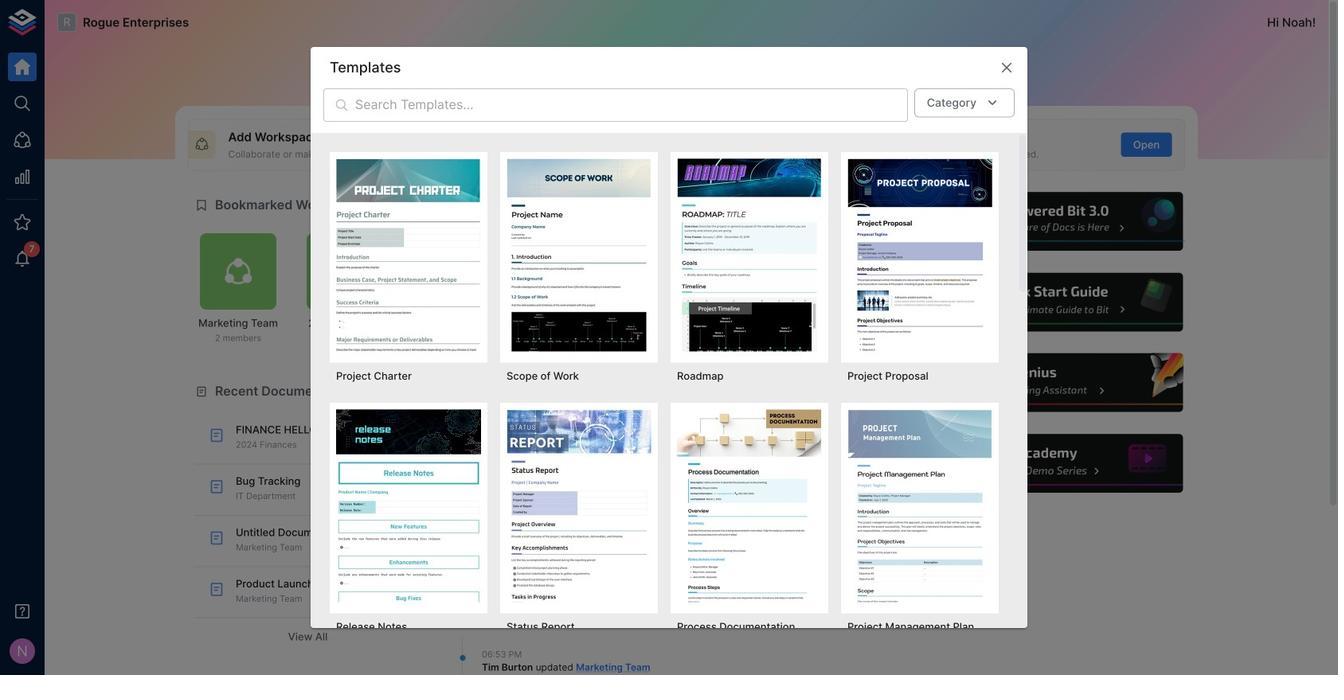 Task type: locate. For each thing, give the bounding box(es) containing it.
process documentation image
[[677, 409, 822, 602]]

project management plan image
[[847, 409, 992, 602]]

dialog
[[311, 47, 1027, 675]]

help image
[[945, 190, 1185, 253], [945, 271, 1185, 334], [945, 351, 1185, 415], [945, 432, 1185, 495]]

1 help image from the top
[[945, 190, 1185, 253]]

release notes image
[[336, 409, 481, 602]]



Task type: describe. For each thing, give the bounding box(es) containing it.
project proposal image
[[847, 158, 992, 352]]

project charter image
[[336, 158, 481, 352]]

3 help image from the top
[[945, 351, 1185, 415]]

scope of work image
[[507, 158, 651, 352]]

status report image
[[507, 409, 651, 602]]

roadmap image
[[677, 158, 822, 352]]

4 help image from the top
[[945, 432, 1185, 495]]

2 help image from the top
[[945, 271, 1185, 334]]

Search Templates... text field
[[355, 88, 908, 122]]



Task type: vqa. For each thing, say whether or not it's contained in the screenshot.
John text box
no



